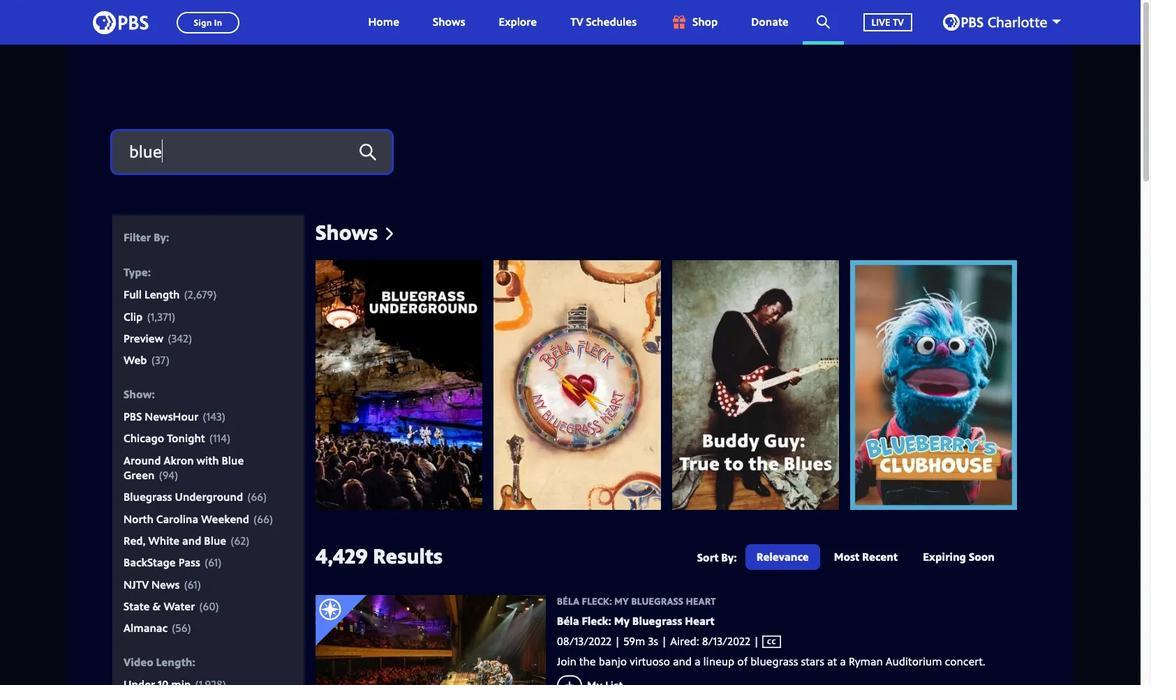 Task type: vqa. For each thing, say whether or not it's contained in the screenshot.
popular
no



Task type: describe. For each thing, give the bounding box(es) containing it.
video
[[124, 655, 153, 670]]

143
[[206, 409, 222, 424]]

Search search field
[[112, 131, 392, 173]]

schedules
[[586, 14, 637, 30]]

donate
[[751, 14, 789, 30]]

342
[[171, 331, 188, 346]]

1 vertical spatial my
[[614, 613, 630, 629]]

| inside closed captions available element
[[750, 634, 762, 649]]

59m
[[623, 634, 645, 649]]

explore link
[[485, 0, 551, 45]]

2 a from the left
[[840, 654, 846, 670]]

1 vertical spatial bluegrass
[[631, 595, 683, 608]]

( right pass
[[204, 555, 208, 571]]

4,429 results
[[316, 542, 443, 570]]

water
[[164, 599, 195, 614]]

auditorium
[[886, 654, 942, 670]]

( right green
[[159, 468, 162, 483]]

pbs image
[[93, 7, 149, 38]]

8/13/2022
[[702, 634, 750, 649]]

1 fleck: from the top
[[582, 595, 612, 608]]

join
[[557, 654, 576, 670]]

around
[[124, 453, 161, 468]]

web
[[124, 353, 147, 368]]

0 vertical spatial my
[[614, 595, 629, 608]]

expiring
[[923, 549, 966, 565]]

show
[[124, 386, 152, 402]]

1 béla fleck: my bluegrass heart link from the top
[[557, 595, 1014, 608]]

most recent
[[834, 549, 898, 565]]

1 vertical spatial shows link
[[316, 218, 393, 246]]

0 vertical spatial béla fleck: my bluegrass heart image
[[494, 260, 661, 511]]

( right web
[[151, 353, 155, 368]]

sort by:
[[697, 550, 737, 565]]

passport image
[[316, 595, 367, 647]]

full
[[124, 287, 142, 302]]

length for :
[[156, 655, 192, 670]]

( 94 )
[[159, 468, 178, 483]]

around akron with blue green
[[124, 453, 244, 483]]

4,429
[[316, 542, 368, 570]]

pbs
[[124, 409, 142, 424]]

akron
[[164, 453, 194, 468]]

( down weekend
[[230, 533, 234, 549]]

08/13/2022
[[557, 634, 612, 649]]

shop
[[692, 14, 718, 30]]

1 vertical spatial and
[[673, 654, 692, 670]]

2 fleck: from the top
[[582, 613, 611, 629]]

north
[[124, 511, 153, 527]]

tv schedules
[[570, 14, 637, 30]]

chicago
[[124, 431, 164, 446]]

soon
[[969, 549, 995, 565]]

white
[[148, 533, 179, 549]]

1 | from the left
[[614, 634, 621, 649]]

pbs newshour ( 143 ) chicago tonight ( 114 )
[[124, 409, 231, 446]]

94
[[162, 468, 174, 483]]

2 béla from the top
[[557, 613, 579, 629]]

béla fleck: my bluegrass heart béla fleck: my bluegrass heart
[[557, 595, 716, 629]]

1 vertical spatial 66
[[257, 511, 269, 527]]

0 horizontal spatial 61
[[188, 577, 197, 592]]

clip
[[124, 309, 143, 324]]

banjo
[[599, 654, 627, 670]]

0 vertical spatial shows
[[433, 14, 465, 30]]

( down water
[[172, 621, 175, 636]]

concert.
[[945, 654, 985, 670]]

bluegrass
[[750, 654, 798, 670]]

aired:
[[670, 634, 699, 649]]

at
[[827, 654, 837, 670]]

njtv
[[124, 577, 149, 592]]

2 | from the left
[[661, 634, 667, 649]]

relevance
[[756, 549, 809, 565]]

114
[[213, 431, 227, 446]]

backstage
[[124, 555, 176, 571]]

2 vertical spatial bluegrass
[[632, 613, 682, 629]]

1 vertical spatial béla fleck: my bluegrass heart image
[[316, 595, 546, 685]]

blue inside around akron with blue green
[[222, 453, 244, 468]]

&
[[152, 599, 161, 614]]

virtuoso
[[630, 654, 670, 670]]

explore
[[499, 14, 537, 30]]

results
[[373, 542, 443, 570]]

the
[[579, 654, 596, 670]]

( right "clip"
[[147, 309, 151, 324]]

08/13/2022 | 59m 3s | aired: 8/13/2022
[[557, 634, 750, 649]]

0 vertical spatial 66
[[251, 490, 263, 505]]

3s
[[648, 634, 658, 649]]

weekend
[[201, 511, 249, 527]]

0 vertical spatial heart
[[686, 595, 716, 608]]

( up weekend
[[247, 490, 251, 505]]

1 horizontal spatial tv
[[893, 15, 904, 28]]

and inside bluegrass underground ( 66 ) north carolina weekend ( 66 ) red, white and blue ( 62 ) backstage pass ( 61 ) njtv news ( 61 ) state & water ( 60 ) almanac ( 56 )
[[182, 533, 201, 549]]

tonight
[[167, 431, 205, 446]]

56
[[175, 621, 187, 636]]

carolina
[[156, 511, 198, 527]]

newshour
[[145, 409, 198, 424]]

( up tonight
[[203, 409, 206, 424]]

bluegrass underground image
[[316, 260, 483, 511]]

length for (
[[144, 287, 180, 302]]

2,679
[[188, 287, 213, 302]]



Task type: locate. For each thing, give the bounding box(es) containing it.
(
[[184, 287, 188, 302], [147, 309, 151, 324], [168, 331, 171, 346], [151, 353, 155, 368], [203, 409, 206, 424], [209, 431, 213, 446], [159, 468, 162, 483], [247, 490, 251, 505], [253, 511, 257, 527], [230, 533, 234, 549], [204, 555, 208, 571], [184, 577, 188, 592], [199, 599, 203, 614], [172, 621, 175, 636]]

( right news
[[184, 577, 188, 592]]

pass
[[178, 555, 200, 571]]

0 horizontal spatial shows
[[316, 218, 378, 246]]

1 vertical spatial by:
[[721, 550, 737, 565]]

0 horizontal spatial by:
[[154, 230, 169, 245]]

tv left schedules
[[570, 14, 583, 30]]

length
[[144, 287, 180, 302], [156, 655, 192, 670]]

0 horizontal spatial and
[[182, 533, 201, 549]]

video length :
[[124, 655, 195, 670]]

stars
[[801, 654, 824, 670]]

1 horizontal spatial :
[[152, 386, 155, 402]]

61 down pass
[[188, 577, 197, 592]]

buddy guy: true to the blues image
[[672, 260, 839, 511]]

length up 1,371
[[144, 287, 180, 302]]

fleck:
[[582, 595, 612, 608], [582, 613, 611, 629]]

shows
[[433, 14, 465, 30], [316, 218, 378, 246]]

0 vertical spatial :
[[148, 264, 151, 280]]

red,
[[124, 533, 146, 549]]

béla fleck: my bluegrass heart link up closed captions available element
[[557, 595, 1014, 608]]

pbs charlotte image
[[943, 14, 1047, 31]]

( down 143
[[209, 431, 213, 446]]

1 horizontal spatial a
[[840, 654, 846, 670]]

1 horizontal spatial and
[[673, 654, 692, 670]]

béla fleck: my bluegrass heart link
[[557, 595, 1014, 608], [557, 613, 715, 629]]

61
[[208, 555, 218, 571], [188, 577, 197, 592]]

bluegrass
[[124, 490, 172, 505], [631, 595, 683, 608], [632, 613, 682, 629]]

62
[[234, 533, 246, 549]]

news
[[151, 577, 180, 592]]

by: right "sort"
[[721, 550, 737, 565]]

by: for sort by:
[[721, 550, 737, 565]]

1 a from the left
[[695, 654, 701, 670]]

ryman
[[849, 654, 883, 670]]

state
[[124, 599, 150, 614]]

by: right filter at top
[[154, 230, 169, 245]]

home link
[[354, 0, 413, 45]]

1 horizontal spatial shows link
[[419, 0, 479, 45]]

( down 1,371
[[168, 331, 171, 346]]

1 horizontal spatial 61
[[208, 555, 218, 571]]

: for type
[[148, 264, 151, 280]]

2 horizontal spatial :
[[192, 655, 195, 670]]

0 horizontal spatial a
[[695, 654, 701, 670]]

: for show
[[152, 386, 155, 402]]

: right video
[[192, 655, 195, 670]]

lineup
[[703, 654, 735, 670]]

my
[[614, 595, 629, 608], [614, 613, 630, 629]]

0 horizontal spatial |
[[614, 634, 621, 649]]

1 horizontal spatial shows
[[433, 14, 465, 30]]

60
[[203, 599, 215, 614]]

by:
[[154, 230, 169, 245], [721, 550, 737, 565]]

underground
[[175, 490, 243, 505]]

tv right live
[[893, 15, 904, 28]]

béla
[[557, 595, 579, 608], [557, 613, 579, 629]]

0 vertical spatial by:
[[154, 230, 169, 245]]

| right 3s
[[661, 634, 667, 649]]

1 vertical spatial fleck:
[[582, 613, 611, 629]]

filter by:
[[124, 230, 169, 245]]

| left 59m
[[614, 634, 621, 649]]

1 béla from the top
[[557, 595, 579, 608]]

search image
[[816, 15, 830, 29]]

and up pass
[[182, 533, 201, 549]]

1 vertical spatial :
[[152, 386, 155, 402]]

live
[[872, 15, 890, 28]]

blue right with
[[222, 453, 244, 468]]

a
[[695, 654, 701, 670], [840, 654, 846, 670]]

blueberry's clubhouse image
[[850, 260, 1017, 511]]

2 horizontal spatial |
[[750, 634, 762, 649]]

green
[[124, 468, 155, 483]]

bluegrass underground ( 66 ) north carolina weekend ( 66 ) red, white and blue ( 62 ) backstage pass ( 61 ) njtv news ( 61 ) state & water ( 60 ) almanac ( 56 )
[[124, 490, 273, 636]]

most
[[834, 549, 860, 565]]

full length ( 2,679 ) clip ( 1,371 ) preview ( 342 ) web ( 37 )
[[124, 287, 217, 368]]

with
[[196, 453, 219, 468]]

: down filter by: on the left top
[[148, 264, 151, 280]]

3 | from the left
[[750, 634, 762, 649]]

live tv link
[[849, 0, 926, 45]]

( right water
[[199, 599, 203, 614]]

a right at
[[840, 654, 846, 670]]

1,371
[[151, 309, 172, 324]]

1 vertical spatial 61
[[188, 577, 197, 592]]

0 vertical spatial bluegrass
[[124, 490, 172, 505]]

length down 56
[[156, 655, 192, 670]]

1 vertical spatial shows
[[316, 218, 378, 246]]

blue down weekend
[[204, 533, 226, 549]]

and
[[182, 533, 201, 549], [673, 654, 692, 670]]

( up "342"
[[184, 287, 188, 302]]

1 vertical spatial blue
[[204, 533, 226, 549]]

home
[[368, 14, 399, 30]]

shows link
[[419, 0, 479, 45], [316, 218, 393, 246]]

recent
[[862, 549, 898, 565]]

0 vertical spatial shows link
[[419, 0, 479, 45]]

1 horizontal spatial by:
[[721, 550, 737, 565]]

1 vertical spatial béla fleck: my bluegrass heart link
[[557, 613, 715, 629]]

tv schedules link
[[556, 0, 651, 45]]

0 horizontal spatial tv
[[570, 14, 583, 30]]

66 right weekend
[[257, 511, 269, 527]]

join the banjo virtuoso and a lineup of bluegrass stars at a ryman auditorium concert.
[[557, 654, 985, 670]]

almanac
[[124, 621, 168, 636]]

0 vertical spatial 61
[[208, 555, 218, 571]]

by: for filter by:
[[154, 230, 169, 245]]

0 vertical spatial béla
[[557, 595, 579, 608]]

preview
[[124, 331, 163, 346]]

bluegrass inside bluegrass underground ( 66 ) north carolina weekend ( 66 ) red, white and blue ( 62 ) backstage pass ( 61 ) njtv news ( 61 ) state & water ( 60 ) almanac ( 56 )
[[124, 490, 172, 505]]

closed captions available element
[[750, 634, 781, 649]]

1 vertical spatial length
[[156, 655, 192, 670]]

66 right underground
[[251, 490, 263, 505]]

0 vertical spatial blue
[[222, 453, 244, 468]]

sort
[[697, 550, 719, 565]]

0 horizontal spatial :
[[148, 264, 151, 280]]

66
[[251, 490, 263, 505], [257, 511, 269, 527]]

0 vertical spatial and
[[182, 533, 201, 549]]

:
[[148, 264, 151, 280], [152, 386, 155, 402], [192, 655, 195, 670]]

2 vertical spatial :
[[192, 655, 195, 670]]

37
[[155, 353, 166, 368]]

blue inside bluegrass underground ( 66 ) north carolina weekend ( 66 ) red, white and blue ( 62 ) backstage pass ( 61 ) njtv news ( 61 ) state & water ( 60 ) almanac ( 56 )
[[204, 533, 226, 549]]

type
[[124, 264, 148, 280]]

1 vertical spatial heart
[[685, 613, 715, 629]]

type :
[[124, 264, 151, 280]]

shop link
[[656, 0, 732, 45]]

of
[[737, 654, 748, 670]]

61 right pass
[[208, 555, 218, 571]]

expiring soon
[[923, 549, 995, 565]]

and down aired:
[[673, 654, 692, 670]]

live tv
[[872, 15, 904, 28]]

0 vertical spatial fleck:
[[582, 595, 612, 608]]

length inside 'full length ( 2,679 ) clip ( 1,371 ) preview ( 342 ) web ( 37 )'
[[144, 287, 180, 302]]

0 vertical spatial length
[[144, 287, 180, 302]]

béla fleck: my bluegrass heart link up 59m
[[557, 613, 715, 629]]

béla fleck: my bluegrass heart image
[[494, 260, 661, 511], [316, 595, 546, 685]]

donate link
[[737, 0, 802, 45]]

0 horizontal spatial shows link
[[316, 218, 393, 246]]

0 vertical spatial béla fleck: my bluegrass heart link
[[557, 595, 1014, 608]]

: up newshour
[[152, 386, 155, 402]]

1 horizontal spatial |
[[661, 634, 667, 649]]

)
[[213, 287, 217, 302], [172, 309, 175, 324], [188, 331, 192, 346], [166, 353, 170, 368], [222, 409, 226, 424], [227, 431, 231, 446], [174, 468, 178, 483], [263, 490, 267, 505], [269, 511, 273, 527], [246, 533, 250, 549], [218, 555, 222, 571], [197, 577, 201, 592], [215, 599, 219, 614], [187, 621, 191, 636]]

2 béla fleck: my bluegrass heart link from the top
[[557, 613, 715, 629]]

filter
[[124, 230, 151, 245]]

|
[[614, 634, 621, 649], [661, 634, 667, 649], [750, 634, 762, 649]]

| up "join the banjo virtuoso and a lineup of bluegrass stars at a ryman auditorium concert."
[[750, 634, 762, 649]]

a left lineup
[[695, 654, 701, 670]]

1 vertical spatial béla
[[557, 613, 579, 629]]

( right weekend
[[253, 511, 257, 527]]

heart
[[686, 595, 716, 608], [685, 613, 715, 629]]

show :
[[124, 386, 155, 402]]



